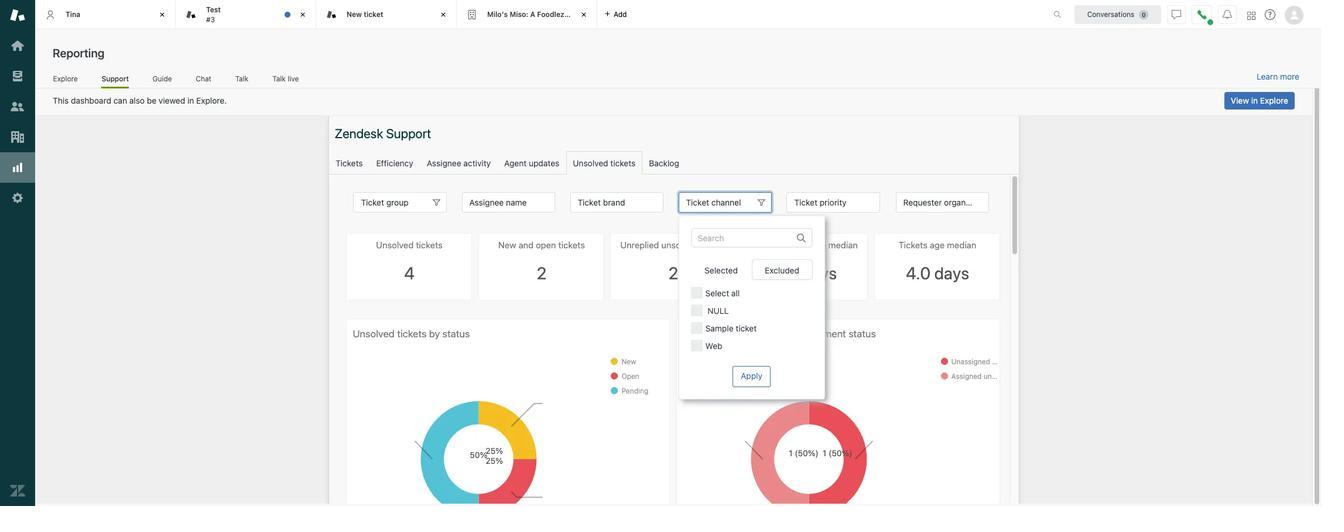 Task type: describe. For each thing, give the bounding box(es) containing it.
new
[[347, 10, 362, 19]]

talk for talk
[[235, 74, 249, 83]]

talk link
[[235, 74, 249, 87]]

more
[[1281, 71, 1300, 81]]

milo's
[[487, 10, 508, 19]]

admin image
[[10, 190, 25, 206]]

notifications image
[[1223, 10, 1233, 19]]

live
[[288, 74, 299, 83]]

also
[[129, 96, 145, 105]]

view
[[1231, 96, 1250, 105]]

get started image
[[10, 38, 25, 53]]

conversations
[[1088, 10, 1135, 18]]

support
[[102, 74, 129, 83]]

explore.
[[196, 96, 227, 105]]

ticket
[[364, 10, 383, 19]]

learn more
[[1257, 71, 1300, 81]]

view in explore button
[[1225, 92, 1295, 110]]

viewed
[[159, 96, 185, 105]]

chat link
[[196, 74, 212, 87]]

organizations image
[[10, 129, 25, 145]]

a
[[531, 10, 536, 19]]

support link
[[102, 74, 129, 88]]

tina
[[66, 10, 80, 19]]

zendesk products image
[[1248, 11, 1256, 20]]

close image for new ticket
[[438, 9, 449, 21]]

this dashboard can also be viewed in explore.
[[53, 96, 227, 105]]

this
[[53, 96, 69, 105]]

in inside button
[[1252, 96, 1259, 105]]

be
[[147, 96, 157, 105]]

guide link
[[152, 74, 172, 87]]

learn
[[1257, 71, 1279, 81]]

0 vertical spatial explore
[[53, 74, 78, 83]]

zendesk image
[[10, 483, 25, 499]]

milo's miso: a foodlez subsidiary tab
[[457, 0, 603, 29]]

test
[[206, 5, 221, 14]]



Task type: vqa. For each thing, say whether or not it's contained in the screenshot.
third Close icon from the right
yes



Task type: locate. For each thing, give the bounding box(es) containing it.
close image left add popup button
[[578, 9, 590, 21]]

new ticket tab
[[316, 0, 457, 29]]

test #3
[[206, 5, 221, 24]]

close image
[[156, 9, 168, 21]]

can
[[114, 96, 127, 105]]

talk left live
[[273, 74, 286, 83]]

reporting image
[[10, 160, 25, 175]]

0 horizontal spatial in
[[188, 96, 194, 105]]

1 in from the left
[[188, 96, 194, 105]]

talk live
[[273, 74, 299, 83]]

1 horizontal spatial in
[[1252, 96, 1259, 105]]

subsidiary
[[566, 10, 603, 19]]

add
[[614, 10, 627, 18]]

view in explore
[[1231, 96, 1289, 105]]

3 close image from the left
[[578, 9, 590, 21]]

milo's miso: a foodlez subsidiary
[[487, 10, 603, 19]]

foodlez
[[537, 10, 565, 19]]

2 talk from the left
[[273, 74, 286, 83]]

talk right "chat"
[[235, 74, 249, 83]]

explore
[[53, 74, 78, 83], [1261, 96, 1289, 105]]

guide
[[153, 74, 172, 83]]

in right 'viewed'
[[188, 96, 194, 105]]

0 horizontal spatial explore
[[53, 74, 78, 83]]

1 horizontal spatial close image
[[438, 9, 449, 21]]

tabs tab list
[[35, 0, 1042, 29]]

reporting
[[53, 46, 105, 60]]

in right view
[[1252, 96, 1259, 105]]

0 horizontal spatial talk
[[235, 74, 249, 83]]

tab
[[176, 0, 316, 29]]

1 close image from the left
[[297, 9, 309, 21]]

close image
[[297, 9, 309, 21], [438, 9, 449, 21], [578, 9, 590, 21]]

close image left milo's
[[438, 9, 449, 21]]

close image left new
[[297, 9, 309, 21]]

learn more link
[[1257, 71, 1300, 82]]

zendesk support image
[[10, 8, 25, 23]]

2 in from the left
[[1252, 96, 1259, 105]]

1 vertical spatial explore
[[1261, 96, 1289, 105]]

add button
[[598, 0, 634, 29]]

explore link
[[53, 74, 78, 87]]

close image inside tab
[[297, 9, 309, 21]]

close image inside new ticket tab
[[438, 9, 449, 21]]

explore down the learn more link
[[1261, 96, 1289, 105]]

explore inside button
[[1261, 96, 1289, 105]]

1 horizontal spatial explore
[[1261, 96, 1289, 105]]

0 horizontal spatial close image
[[297, 9, 309, 21]]

explore up this
[[53, 74, 78, 83]]

2 close image from the left
[[438, 9, 449, 21]]

1 horizontal spatial talk
[[273, 74, 286, 83]]

talk for talk live
[[273, 74, 286, 83]]

new ticket
[[347, 10, 383, 19]]

miso:
[[510, 10, 529, 19]]

chat
[[196, 74, 211, 83]]

dashboard
[[71, 96, 111, 105]]

close image inside milo's miso: a foodlez subsidiary tab
[[578, 9, 590, 21]]

close image for milo's miso: a foodlez subsidiary
[[578, 9, 590, 21]]

views image
[[10, 69, 25, 84]]

get help image
[[1266, 9, 1276, 20]]

in
[[188, 96, 194, 105], [1252, 96, 1259, 105]]

main element
[[0, 0, 35, 506]]

conversations button
[[1075, 5, 1162, 24]]

talk live link
[[272, 74, 299, 87]]

2 horizontal spatial close image
[[578, 9, 590, 21]]

customers image
[[10, 99, 25, 114]]

#3
[[206, 15, 215, 24]]

button displays agent's chat status as invisible. image
[[1172, 10, 1182, 19]]

tab containing test
[[176, 0, 316, 29]]

talk
[[235, 74, 249, 83], [273, 74, 286, 83]]

tina tab
[[35, 0, 176, 29]]

1 talk from the left
[[235, 74, 249, 83]]



